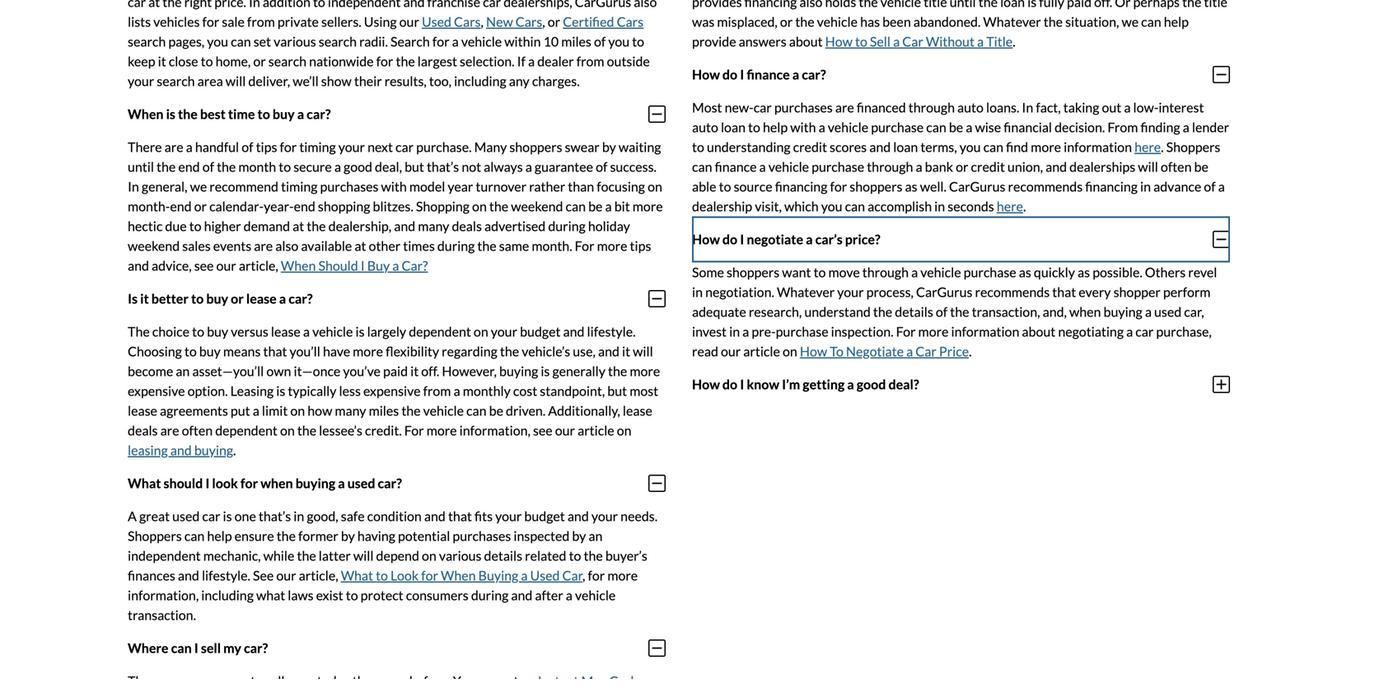 Task type: describe. For each thing, give the bounding box(es) containing it.
used inside a great used car is one that's in good, safe condition and that fits your budget and your needs. shoppers can help ensure the former by having potential purchases inspected by an independent mechanic, while the latter will depend on various details related to the buyer's finances and lifestyle. see our article,
[[172, 508, 200, 524]]

1 vertical spatial at
[[355, 238, 366, 254]]

however,
[[442, 363, 497, 379]]

buying inside some shoppers want to move through a vehicle purchase as quickly as possible. others revel in negotiation. whatever your process, cargurus recommends that every shopper perform adequate research, understand the details of the transaction, and, when buying a used car, invest in a pre-purchase inspection. for more information about negotiating a car purchase, read our article on
[[1104, 304, 1143, 320]]

not
[[462, 159, 481, 175]]

buying up cost
[[500, 363, 538, 379]]

safe
[[341, 508, 365, 524]]

purchase down research,
[[776, 323, 829, 339]]

transaction,
[[972, 304, 1041, 320]]

on down year
[[472, 198, 487, 214]]

search down close
[[157, 73, 195, 89]]

is down own
[[276, 383, 285, 399]]

more up you've
[[353, 343, 383, 359]]

used inside some shoppers want to move through a vehicle purchase as quickly as possible. others revel in negotiation. whatever your process, cargurus recommends that every shopper perform adequate research, understand the details of the transaction, and, when buying a used car, invest in a pre-purchase inspection. for more information about negotiating a car purchase, read our article on
[[1155, 304, 1182, 320]]

1 cars from the left
[[454, 13, 481, 30]]

car for without
[[903, 33, 924, 49]]

in down some
[[692, 284, 703, 300]]

additionally,
[[548, 403, 621, 419]]

shoppers inside . shoppers can finance a vehicle purchase through a bank or credit union, and dealerships will often be able to source financing for shoppers as well. cargurus recommends financing in advance of a dealership visit, which you can accomplish in seconds
[[850, 178, 903, 194]]

2 vertical spatial when
[[441, 567, 476, 583]]

vehicle inside used cars , new cars , or certified cars search pages, you can set various search radii. search for a vehicle within 10 miles of you to keep it close to home, or search nationwide for the largest selection. if a dealer from outside your search area will deliver, we'll show their results, too, including any charges.
[[461, 33, 502, 49]]

shoppers inside a great used car is one that's in good, safe condition and that fits your budget and your needs. shoppers can help ensure the former by having potential purchases inspected by an independent mechanic, while the latter will depend on various details related to the buyer's finances and lifestyle. see our article,
[[128, 528, 182, 544]]

during inside , for more information, including what laws exist to protect consumers during and after a vehicle transaction.
[[471, 587, 509, 603]]

in down well. at the top
[[935, 198, 946, 214]]

less
[[339, 383, 361, 399]]

condition
[[367, 508, 422, 524]]

can down wise at the top of page
[[984, 139, 1004, 155]]

the up general,
[[157, 159, 176, 175]]

car inside some shoppers want to move through a vehicle purchase as quickly as possible. others revel in negotiation. whatever your process, cargurus recommends that every shopper perform adequate research, understand the details of the transaction, and, when buying a used car, invest in a pre-purchase inspection. for more information about negotiating a car purchase, read our article on
[[1136, 323, 1154, 339]]

when inside some shoppers want to move through a vehicle purchase as quickly as possible. others revel in negotiation. whatever your process, cargurus recommends that every shopper perform adequate research, understand the details of the transaction, and, when buying a used car, invest in a pre-purchase inspection. for more information about negotiating a car purchase, read our article on
[[1070, 304, 1102, 320]]

of up focusing
[[596, 159, 608, 175]]

area
[[198, 73, 223, 89]]

well.
[[920, 178, 947, 194]]

0 vertical spatial at
[[293, 218, 304, 234]]

advance
[[1154, 178, 1202, 194]]

former
[[298, 528, 339, 544]]

buy down deliver,
[[273, 106, 295, 122]]

10
[[544, 33, 559, 49]]

a inside dropdown button
[[338, 475, 345, 491]]

means
[[223, 343, 261, 359]]

various inside used cars , new cars , or certified cars search pages, you can set various search radii. search for a vehicle within 10 miles of you to keep it close to home, or search nationwide for the largest selection. if a dealer from outside your search area will deliver, we'll show their results, too, including any charges.
[[274, 33, 316, 49]]

to right the choice
[[192, 323, 204, 339]]

on left how
[[290, 403, 305, 419]]

. up how do i know i'm getting a good deal? dropdown button
[[969, 343, 972, 359]]

2 financing from the left
[[1086, 178, 1138, 194]]

of inside . shoppers can finance a vehicle purchase through a bank or credit union, and dealerships will often be able to source financing for shoppers as well. cargurus recommends financing in advance of a dealership visit, which you can accomplish in seconds
[[1204, 178, 1216, 194]]

2 horizontal spatial as
[[1078, 264, 1091, 280]]

lease up leasing at left bottom
[[128, 403, 157, 419]]

without
[[926, 33, 975, 49]]

adequate
[[692, 304, 747, 320]]

vehicle down "off."
[[423, 403, 464, 419]]

2 vertical spatial car
[[563, 567, 583, 583]]

on down limit
[[280, 422, 295, 438]]

that inside the choice to buy versus lease a vehicle is largely dependent on your budget and lifestyle. choosing to buy means that you'll have more flexibility regarding the vehicle's use, and it will become an asset—you'll own it—once you've paid it off. however, buying is generally the more expensive option. leasing is typically less expensive from a monthly cost standpoint, but most lease agreements put a limit on how many miles the vehicle can be driven. additionally, lease deals are often dependent on the lessee's credit. for more information, see our article on leasing and buying .
[[263, 343, 287, 359]]

or up 10
[[548, 13, 561, 30]]

will inside used cars , new cars , or certified cars search pages, you can set various search radii. search for a vehicle within 10 miles of you to keep it close to home, or search nationwide for the largest selection. if a dealer from outside your search area will deliver, we'll show their results, too, including any charges.
[[226, 73, 246, 89]]

1 horizontal spatial as
[[1019, 264, 1032, 280]]

1 vertical spatial dependent
[[215, 422, 278, 438]]

put
[[231, 403, 250, 419]]

what should i look for when buying a used car? button
[[128, 460, 666, 506]]

a great used car is one that's in good, safe condition and that fits your budget and your needs. shoppers can help ensure the former by having potential purchases inspected by an independent mechanic, while the latter will depend on various details related to the buyer's finances and lifestyle. see our article,
[[128, 508, 658, 583]]

how left sell
[[826, 33, 853, 49]]

you inside most new-car purchases are financed through auto loans. in fact, taking out a low-interest auto loan to help with a vehicle purchase can be a wise financial decision. from finding a lender to understanding credit scores and loan terms, you can find more information
[[960, 139, 981, 155]]

of down handful
[[203, 159, 214, 175]]

how left to
[[800, 343, 828, 359]]

search up keep
[[128, 33, 166, 49]]

negotiation.
[[706, 284, 775, 300]]

do for know
[[723, 376, 738, 392]]

vehicle inside . shoppers can finance a vehicle purchase through a bank or credit union, and dealerships will often be able to source financing for shoppers as well. cargurus recommends financing in advance of a dealership visit, which you can accomplish in seconds
[[769, 159, 809, 175]]

end up we
[[178, 159, 200, 175]]

to left sell
[[856, 33, 868, 49]]

lender
[[1193, 119, 1230, 135]]

can inside the choice to buy versus lease a vehicle is largely dependent on your budget and lifestyle. choosing to buy means that you'll have more flexibility regarding the vehicle's use, and it will become an asset—you'll own it—once you've paid it off. however, buying is generally the more expensive option. leasing is typically less expensive from a monthly cost standpoint, but most lease agreements put a limit on how many miles the vehicle can be driven. additionally, lease deals are often dependent on the lessee's credit. for more information, see our article on leasing and buying .
[[467, 403, 487, 419]]

to right month on the top of the page
[[279, 159, 291, 175]]

the down former
[[297, 548, 316, 564]]

that inside a great used car is one that's in good, safe condition and that fits your budget and your needs. shoppers can help ensure the former by having potential purchases inspected by an independent mechanic, while the latter will depend on various details related to the buyer's finances and lifestyle. see our article,
[[448, 508, 472, 524]]

1 financing from the left
[[775, 178, 828, 194]]

dealer
[[538, 53, 574, 69]]

be inside . shoppers can finance a vehicle purchase through a bank or credit union, and dealerships will often be able to source financing for shoppers as well. cargurus recommends financing in advance of a dealership visit, which you can accomplish in seconds
[[1195, 159, 1209, 175]]

see inside the choice to buy versus lease a vehicle is largely dependent on your budget and lifestyle. choosing to buy means that you'll have more flexibility regarding the vehicle's use, and it will become an asset—you'll own it—once you've paid it off. however, buying is generally the more expensive option. leasing is typically less expensive from a monthly cost standpoint, but most lease agreements put a limit on how many miles the vehicle can be driven. additionally, lease deals are often dependent on the lessee's credit. for more information, see our article on leasing and buying .
[[533, 422, 553, 438]]

is inside a great used car is one that's in good, safe condition and that fits your budget and your needs. shoppers can help ensure the former by having potential purchases inspected by an independent mechanic, while the latter will depend on various details related to the buyer's finances and lifestyle. see our article,
[[223, 508, 232, 524]]

typically
[[288, 383, 337, 399]]

understanding
[[707, 139, 791, 155]]

for inside , for more information, including what laws exist to protect consumers during and after a vehicle transaction.
[[588, 567, 605, 583]]

and left the advice,
[[128, 257, 149, 274]]

help inside a great used car is one that's in good, safe condition and that fits your budget and your needs. shoppers can help ensure the former by having potential purchases inspected by an independent mechanic, while the latter will depend on various details related to the buyer's finances and lifestyle. see our article,
[[207, 528, 232, 544]]

credit.
[[365, 422, 402, 438]]

how to negotiate a car price .
[[800, 343, 972, 359]]

used cars link
[[422, 13, 481, 30]]

union,
[[1008, 159, 1044, 175]]

and up should
[[170, 442, 192, 458]]

how
[[308, 403, 332, 419]]

1 horizontal spatial ,
[[543, 13, 545, 30]]

or down set
[[253, 53, 266, 69]]

i for negotiate
[[740, 231, 745, 247]]

i for buy
[[361, 257, 365, 274]]

where
[[128, 640, 169, 656]]

to down the choice
[[185, 343, 197, 359]]

it left "off."
[[411, 363, 419, 379]]

. inside the choice to buy versus lease a vehicle is largely dependent on your budget and lifestyle. choosing to buy means that you'll have more flexibility regarding the vehicle's use, and it will become an asset—you'll own it—once you've paid it off. however, buying is generally the more expensive option. leasing is typically less expensive from a monthly cost standpoint, but most lease agreements put a limit on how many miles the vehicle can be driven. additionally, lease deals are often dependent on the lessee's credit. for more information, see our article on leasing and buying .
[[233, 442, 236, 458]]

and down independent
[[178, 567, 199, 583]]

0 horizontal spatial loan
[[721, 119, 746, 135]]

the down turnover
[[490, 198, 509, 214]]

some shoppers want to move through a vehicle purchase as quickly as possible. others revel in negotiation. whatever your process, cargurus recommends that every shopper perform adequate research, understand the details of the transaction, and, when buying a used car, invest in a pre-purchase inspection. for more information about negotiating a car purchase, read our article on
[[692, 264, 1218, 359]]

can inside the there are a handful of tips for timing your next car purchase. many shoppers swear by waiting until the end of the month to secure a good deal, but that's not always a guarantee of success. in general, we recommend timing purchases with model year turnover rather than focusing on month-end or calendar-year-end shopping blitzes. shopping on the weekend can be a bit more hectic due to higher demand at the dealership, and many deals advertised during holiday weekend sales events are also available at other times during the same month. for more tips and advice, see our article,
[[566, 198, 586, 214]]

car inside a great used car is one that's in good, safe condition and that fits your budget and your needs. shoppers can help ensure the former by having potential purchases inspected by an independent mechanic, while the latter will depend on various details related to the buyer's finances and lifestyle. see our article,
[[202, 508, 220, 524]]

pre-
[[752, 323, 776, 339]]

many
[[474, 139, 507, 155]]

do for negotiate
[[723, 231, 738, 247]]

1 horizontal spatial by
[[572, 528, 586, 544]]

the inside dropdown button
[[178, 106, 198, 122]]

to up the area
[[201, 53, 213, 69]]

shoppers inside the there are a handful of tips for timing your next car purchase. many shoppers swear by waiting until the end of the month to secure a good deal, but that's not always a guarantee of success. in general, we recommend timing purchases with model year turnover rather than focusing on month-end or calendar-year-end shopping blitzes. shopping on the weekend can be a bit more hectic due to higher demand at the dealership, and many deals advertised during holiday weekend sales events are also available at other times during the same month. for more tips and advice, see our article,
[[510, 139, 563, 155]]

end up due
[[170, 198, 192, 214]]

to inside . shoppers can finance a vehicle purchase through a bank or credit union, and dealerships will often be able to source financing for shoppers as well. cargurus recommends financing in advance of a dealership visit, which you can accomplish in seconds
[[719, 178, 732, 194]]

what to look for when buying a used car link
[[341, 567, 583, 583]]

and up potential
[[424, 508, 446, 524]]

your right fits
[[495, 508, 522, 524]]

hectic
[[128, 218, 163, 234]]

you inside . shoppers can finance a vehicle purchase through a bank or credit union, and dealerships will often be able to source financing for shoppers as well. cargurus recommends financing in advance of a dealership visit, which you can accomplish in seconds
[[822, 198, 843, 214]]

read
[[692, 343, 719, 359]]

you up "home,"
[[207, 33, 228, 49]]

can up able
[[692, 159, 713, 175]]

1 vertical spatial during
[[438, 238, 475, 254]]

while
[[263, 548, 295, 564]]

radii.
[[359, 33, 388, 49]]

buy right "better" on the top of page
[[206, 291, 228, 307]]

you'll
[[290, 343, 321, 359]]

finances
[[128, 567, 175, 583]]

search up we'll
[[269, 53, 307, 69]]

needs.
[[621, 508, 658, 524]]

negotiate
[[846, 343, 904, 359]]

on down success.
[[648, 178, 663, 194]]

search
[[391, 33, 430, 49]]

the up the credit.
[[402, 403, 421, 419]]

1 vertical spatial timing
[[281, 178, 318, 194]]

and inside most new-car purchases are financed through auto loans. in fact, taking out a low-interest auto loan to help with a vehicle purchase can be a wise financial decision. from finding a lender to understanding credit scores and loan terms, you can find more information
[[870, 139, 891, 155]]

when inside dropdown button
[[261, 475, 293, 491]]

including inside used cars , new cars , or certified cars search pages, you can set various search radii. search for a vehicle within 10 miles of you to keep it close to home, or search nationwide for the largest selection. if a dealer from outside your search area will deliver, we'll show their results, too, including any charges.
[[454, 73, 507, 89]]

i for look
[[206, 475, 210, 491]]

. down 'union,'
[[1024, 198, 1026, 214]]

what
[[256, 587, 285, 603]]

are inside the choice to buy versus lease a vehicle is largely dependent on your budget and lifestyle. choosing to buy means that you'll have more flexibility regarding the vehicle's use, and it will become an asset—you'll own it—once you've paid it off. however, buying is generally the more expensive option. leasing is typically less expensive from a monthly cost standpoint, but most lease agreements put a limit on how many miles the vehicle can be driven. additionally, lease deals are often dependent on the lessee's credit. for more information, see our article on leasing and buying .
[[160, 422, 179, 438]]

various inside a great used car is one that's in good, safe condition and that fits your budget and your needs. shoppers can help ensure the former by having potential purchases inspected by an independent mechanic, while the latter will depend on various details related to the buyer's finances and lifestyle. see our article,
[[439, 548, 482, 564]]

in inside most new-car purchases are financed through auto loans. in fact, taking out a low-interest auto loan to help with a vehicle purchase can be a wise financial decision. from finding a lender to understanding credit scores and loan terms, you can find more information
[[1022, 99, 1034, 115]]

taking
[[1064, 99, 1100, 115]]

move
[[829, 264, 860, 280]]

and up 'use,'
[[563, 323, 585, 339]]

in down adequate
[[730, 323, 740, 339]]

lifestyle. inside the choice to buy versus lease a vehicle is largely dependent on your budget and lifestyle. choosing to buy means that you'll have more flexibility regarding the vehicle's use, and it will become an asset—you'll own it—once you've paid it off. however, buying is generally the more expensive option. leasing is typically less expensive from a monthly cost standpoint, but most lease agreements put a limit on how many miles the vehicle can be driven. additionally, lease deals are often dependent on the lessee's credit. for more information, see our article on leasing and buying .
[[587, 323, 636, 339]]

of up month on the top of the page
[[242, 139, 253, 155]]

more down holiday in the top left of the page
[[597, 238, 628, 254]]

, for more information, including what laws exist to protect consumers during and after a vehicle transaction.
[[128, 567, 638, 623]]

after
[[535, 587, 564, 603]]

minus square image for some shoppers want to move through a vehicle purchase as quickly as possible. others revel in negotiation. whatever your process, cargurus recommends that every shopper perform adequate research, understand the details of the transaction, and, when buying a used car, invest in a pre-purchase inspection. for more information about negotiating a car purchase, read our article on
[[1213, 229, 1231, 249]]

swear
[[565, 139, 600, 155]]

always
[[484, 159, 523, 175]]

secure
[[294, 159, 332, 175]]

purchase.
[[416, 139, 472, 155]]

recommends inside some shoppers want to move through a vehicle purchase as quickly as possible. others revel in negotiation. whatever your process, cargurus recommends that every shopper perform adequate research, understand the details of the transaction, and, when buying a used car, invest in a pre-purchase inspection. for more information about negotiating a car purchase, read our article on
[[976, 284, 1050, 300]]

than
[[568, 178, 594, 194]]

research,
[[749, 304, 802, 320]]

have
[[323, 343, 350, 359]]

buy up means
[[207, 323, 228, 339]]

0 horizontal spatial tips
[[256, 139, 277, 155]]

0 vertical spatial dependent
[[409, 323, 471, 339]]

should
[[319, 257, 358, 274]]

consumers
[[406, 587, 469, 603]]

financial
[[1004, 119, 1053, 135]]

be inside most new-car purchases are financed through auto loans. in fact, taking out a low-interest auto loan to help with a vehicle purchase can be a wise financial decision. from finding a lender to understanding credit scores and loan terms, you can find more information
[[949, 119, 964, 135]]

you up outside
[[609, 33, 630, 49]]

guarantee
[[535, 159, 593, 175]]

more up most
[[630, 363, 660, 379]]

i for sell
[[194, 640, 198, 656]]

lifestyle. inside a great used car is one that's in good, safe condition and that fits your budget and your needs. shoppers can help ensure the former by having potential purchases inspected by an independent mechanic, while the latter will depend on various details related to the buyer's finances and lifestyle. see our article,
[[202, 567, 250, 583]]

a inside "dropdown button"
[[806, 231, 813, 247]]

shoppers inside . shoppers can finance a vehicle purchase through a bank or credit union, and dealerships will often be able to source financing for shoppers as well. cargurus recommends financing in advance of a dealership visit, which you can accomplish in seconds
[[1167, 139, 1221, 155]]

how for how do i know i'm getting a good deal?
[[692, 376, 720, 392]]

own
[[267, 363, 291, 379]]

turnover
[[476, 178, 527, 194]]

from inside used cars , new cars , or certified cars search pages, you can set various search radii. search for a vehicle within 10 miles of you to keep it close to home, or search nationwide for the largest selection. if a dealer from outside your search area will deliver, we'll show their results, too, including any charges.
[[577, 53, 605, 69]]

on up regarding
[[474, 323, 489, 339]]

the down "process,"
[[874, 304, 893, 320]]

to up outside
[[632, 33, 645, 49]]

shoppers inside some shoppers want to move through a vehicle purchase as quickly as possible. others revel in negotiation. whatever your process, cargurus recommends that every shopper perform adequate research, understand the details of the transaction, and, when buying a used car, invest in a pre-purchase inspection. for more information about negotiating a car purchase, read our article on
[[727, 264, 780, 280]]

your left needs.
[[592, 508, 618, 524]]

for inside . shoppers can finance a vehicle purchase through a bank or credit union, and dealerships will often be able to source financing for shoppers as well. cargurus recommends financing in advance of a dealership visit, which you can accomplish in seconds
[[830, 178, 848, 194]]

can inside dropdown button
[[171, 640, 192, 656]]

end left shopping
[[294, 198, 316, 214]]

. up how do i finance a car? dropdown button
[[1013, 33, 1016, 49]]

help inside most new-car purchases are financed through auto loans. in fact, taking out a low-interest auto loan to help with a vehicle purchase can be a wise financial decision. from finding a lender to understanding credit scores and loan terms, you can find more information
[[763, 119, 788, 135]]

and up inspected
[[568, 508, 589, 524]]

use,
[[573, 343, 596, 359]]

your inside the there are a handful of tips for timing your next car purchase. many shoppers swear by waiting until the end of the month to secure a good deal, but that's not always a guarantee of success. in general, we recommend timing purchases with model year turnover rather than focusing on month-end or calendar-year-end shopping blitzes. shopping on the weekend can be a bit more hectic due to higher demand at the dealership, and many deals advertised during holiday weekend sales events are also available at other times during the same month. for more tips and advice, see our article,
[[339, 139, 365, 155]]

often inside the choice to buy versus lease a vehicle is largely dependent on your budget and lifestyle. choosing to buy means that you'll have more flexibility regarding the vehicle's use, and it will become an asset—you'll own it—once you've paid it off. however, buying is generally the more expensive option. leasing is typically less expensive from a monthly cost standpoint, but most lease agreements put a limit on how many miles the vehicle can be driven. additionally, lease deals are often dependent on the lessee's credit. for more information, see our article on leasing and buying .
[[182, 422, 213, 438]]

can up terms,
[[927, 119, 947, 135]]

0 vertical spatial during
[[548, 218, 586, 234]]

purchases inside the there are a handful of tips for timing your next car purchase. many shoppers swear by waiting until the end of the month to secure a good deal, but that's not always a guarantee of success. in general, we recommend timing purchases with model year turnover rather than focusing on month-end or calendar-year-end shopping blitzes. shopping on the weekend can be a bit more hectic due to higher demand at the dealership, and many deals advertised during holiday weekend sales events are also available at other times during the same month. for more tips and advice, see our article,
[[320, 178, 379, 194]]

will inside . shoppers can finance a vehicle purchase through a bank or credit union, and dealerships will often be able to source financing for shoppers as well. cargurus recommends financing in advance of a dealership visit, which you can accomplish in seconds
[[1139, 159, 1159, 175]]

on down most
[[617, 422, 632, 438]]

the left buyer's
[[584, 548, 603, 564]]

in inside the there are a handful of tips for timing your next car purchase. many shoppers swear by waiting until the end of the month to secure a good deal, but that's not always a guarantee of success. in general, we recommend timing purchases with model year turnover rather than focusing on month-end or calendar-year-end shopping blitzes. shopping on the weekend can be a bit more hectic due to higher demand at the dealership, and many deals advertised during holiday weekend sales events are also available at other times during the same month. for more tips and advice, see our article,
[[128, 178, 139, 194]]

the up while
[[277, 528, 296, 544]]

keep
[[128, 53, 155, 69]]

recommend
[[210, 178, 279, 194]]

bank
[[925, 159, 954, 175]]

2 cars from the left
[[516, 13, 543, 30]]

transaction.
[[128, 607, 196, 623]]

blitzes.
[[373, 198, 414, 214]]

0 vertical spatial weekend
[[511, 198, 563, 214]]

some
[[692, 264, 724, 280]]

will inside the choice to buy versus lease a vehicle is largely dependent on your budget and lifestyle. choosing to buy means that you'll have more flexibility regarding the vehicle's use, and it will become an asset—you'll own it—once you've paid it off. however, buying is generally the more expensive option. leasing is typically less expensive from a monthly cost standpoint, but most lease agreements put a limit on how many miles the vehicle can be driven. additionally, lease deals are often dependent on the lessee's credit. for more information, see our article on leasing and buying .
[[633, 343, 653, 359]]

on inside a great used car is one that's in good, safe condition and that fits your budget and your needs. shoppers can help ensure the former by having potential purchases inspected by an independent mechanic, while the latter will depend on various details related to the buyer's finances and lifestyle. see our article,
[[422, 548, 437, 564]]

is
[[128, 291, 138, 307]]

for inside the there are a handful of tips for timing your next car purchase. many shoppers swear by waiting until the end of the month to secure a good deal, but that's not always a guarantee of success. in general, we recommend timing purchases with model year turnover rather than focusing on month-end or calendar-year-end shopping blitzes. shopping on the weekend can be a bit more hectic due to higher demand at the dealership, and many deals advertised during holiday weekend sales events are also available at other times during the same month. for more tips and advice, see our article,
[[280, 139, 297, 155]]

out
[[1102, 99, 1122, 115]]

time
[[228, 106, 255, 122]]

the left same
[[478, 238, 497, 254]]

and right 'use,'
[[598, 343, 620, 359]]

great
[[139, 508, 170, 524]]

your inside used cars , new cars , or certified cars search pages, you can set various search radii. search for a vehicle within 10 miles of you to keep it close to home, or search nationwide for the largest selection. if a dealer from outside your search area will deliver, we'll show their results, too, including any charges.
[[128, 73, 154, 89]]

close
[[169, 53, 198, 69]]

the left vehicle's
[[500, 343, 519, 359]]

car's
[[816, 231, 843, 247]]

handful
[[195, 139, 239, 155]]

deal?
[[889, 376, 920, 392]]

paid
[[383, 363, 408, 379]]

most
[[630, 383, 659, 399]]

generally
[[553, 363, 606, 379]]

the down handful
[[217, 159, 236, 175]]

1 horizontal spatial used
[[530, 567, 560, 583]]

possible.
[[1093, 264, 1143, 280]]

purchase up transaction,
[[964, 264, 1017, 280]]

purchase inside . shoppers can finance a vehicle purchase through a bank or credit union, and dealerships will often be able to source financing for shoppers as well. cargurus recommends financing in advance of a dealership visit, which you can accomplish in seconds
[[812, 159, 865, 175]]

in left advance
[[1141, 178, 1152, 194]]

buying up look
[[194, 442, 233, 458]]

0 horizontal spatial ,
[[481, 13, 484, 30]]

selection.
[[460, 53, 515, 69]]

there are a handful of tips for timing your next car purchase. many shoppers swear by waiting until the end of the month to secure a good deal, but that's not always a guarantee of success. in general, we recommend timing purchases with model year turnover rather than focusing on month-end or calendar-year-end shopping blitzes. shopping on the weekend can be a bit more hectic due to higher demand at the dealership, and many deals advertised during holiday weekend sales events are also available at other times during the same month. for more tips and advice, see our article,
[[128, 139, 663, 274]]

the right 'generally'
[[608, 363, 627, 379]]

fits
[[475, 508, 493, 524]]

our inside a great used car is one that's in good, safe condition and that fits your budget and your needs. shoppers can help ensure the former by having potential purchases inspected by an independent mechanic, while the latter will depend on various details related to the buyer's finances and lifestyle. see our article,
[[276, 567, 296, 583]]

vehicle up have
[[312, 323, 353, 339]]

to inside some shoppers want to move through a vehicle purchase as quickly as possible. others revel in negotiation. whatever your process, cargurus recommends that every shopper perform adequate research, understand the details of the transaction, and, when buying a used car, invest in a pre-purchase inspection. for more information about negotiating a car purchase, read our article on
[[814, 264, 826, 280]]

can up the price?
[[845, 198, 866, 214]]

is down vehicle's
[[541, 363, 550, 379]]

minus square image for most new-car purchases are financed through auto loans. in fact, taking out a low-interest auto loan to help with a vehicle purchase can be a wise financial decision. from finding a lender to understanding credit scores and loan terms, you can find more information
[[1213, 65, 1231, 84]]

to up understanding
[[748, 119, 761, 135]]

it right 'use,'
[[622, 343, 631, 359]]

or inside dropdown button
[[231, 291, 244, 307]]

be inside the choice to buy versus lease a vehicle is largely dependent on your budget and lifestyle. choosing to buy means that you'll have more flexibility regarding the vehicle's use, and it will become an asset—you'll own it—once you've paid it off. however, buying is generally the more expensive option. leasing is typically less expensive from a monthly cost standpoint, but most lease agreements put a limit on how many miles the vehicle can be driven. additionally, lease deals are often dependent on the lessee's credit. for more information, see our article on leasing and buying .
[[489, 403, 504, 419]]

when for when is the best time to buy a car?
[[128, 106, 164, 122]]

search up nationwide
[[319, 33, 357, 49]]

good inside dropdown button
[[857, 376, 886, 392]]

the up price at the right bottom of the page
[[951, 304, 970, 320]]

vehicle's
[[522, 343, 571, 359]]

more inside some shoppers want to move through a vehicle purchase as quickly as possible. others revel in negotiation. whatever your process, cargurus recommends that every shopper perform adequate research, understand the details of the transaction, and, when buying a used car, invest in a pre-purchase inspection. for more information about negotiating a car purchase, read our article on
[[919, 323, 949, 339]]

our inside the there are a handful of tips for timing your next car purchase. many shoppers swear by waiting until the end of the month to secure a good deal, but that's not always a guarantee of success. in general, we recommend timing purchases with model year turnover rather than focusing on month-end or calendar-year-end shopping blitzes. shopping on the weekend can be a bit more hectic due to higher demand at the dealership, and many deals advertised during holiday weekend sales events are also available at other times during the same month. for more tips and advice, see our article,
[[216, 257, 236, 274]]

1 horizontal spatial tips
[[630, 238, 652, 254]]

that's inside the there are a handful of tips for timing your next car purchase. many shoppers swear by waiting until the end of the month to secure a good deal, but that's not always a guarantee of success. in general, we recommend timing purchases with model year turnover rather than focusing on month-end or calendar-year-end shopping blitzes. shopping on the weekend can be a bit more hectic due to higher demand at the dealership, and many deals advertised during holiday weekend sales events are also available at other times during the same month. for more tips and advice, see our article,
[[427, 159, 459, 175]]

nationwide
[[309, 53, 374, 69]]

more right 'bit'
[[633, 198, 663, 214]]

how for how do i finance a car?
[[692, 66, 720, 82]]

good,
[[307, 508, 338, 524]]

buy up asset—you'll
[[199, 343, 221, 359]]

home,
[[216, 53, 251, 69]]

0 vertical spatial here link
[[1135, 139, 1162, 155]]

the down how
[[297, 422, 317, 438]]

to up able
[[692, 139, 705, 155]]

year
[[448, 178, 473, 194]]

i for know
[[740, 376, 745, 392]]

sell
[[201, 640, 221, 656]]

can inside a great used car is one that's in good, safe condition and that fits your budget and your needs. shoppers can help ensure the former by having potential purchases inspected by an independent mechanic, while the latter will depend on various details related to the buyer's finances and lifestyle. see our article,
[[184, 528, 205, 544]]

, inside , for more information, including what laws exist to protect consumers during and after a vehicle transaction.
[[583, 567, 586, 583]]

1 horizontal spatial auto
[[958, 99, 984, 115]]



Task type: locate. For each thing, give the bounding box(es) containing it.
car inside most new-car purchases are financed through auto loans. in fact, taking out a low-interest auto loan to help with a vehicle purchase can be a wise financial decision. from finding a lender to understanding credit scores and loan terms, you can find more information
[[754, 99, 772, 115]]

1 horizontal spatial information,
[[460, 422, 531, 438]]

1 vertical spatial including
[[201, 587, 254, 603]]

but left most
[[608, 383, 627, 399]]

many inside the there are a handful of tips for timing your next car purchase. many shoppers swear by waiting until the end of the month to secure a good deal, but that's not always a guarantee of success. in general, we recommend timing purchases with model year turnover rather than focusing on month-end or calendar-year-end shopping blitzes. shopping on the weekend can be a bit more hectic due to higher demand at the dealership, and many deals advertised during holiday weekend sales events are also available at other times during the same month. for more tips and advice, see our article,
[[418, 218, 450, 234]]

minus square image
[[649, 638, 666, 658]]

one
[[235, 508, 256, 524]]

with up blitzes.
[[381, 178, 407, 194]]

0 vertical spatial for
[[575, 238, 595, 254]]

demand
[[244, 218, 290, 234]]

.
[[1013, 33, 1016, 49], [1162, 139, 1164, 155], [1024, 198, 1026, 214], [969, 343, 972, 359], [233, 442, 236, 458]]

of inside some shoppers want to move through a vehicle purchase as quickly as possible. others revel in negotiation. whatever your process, cargurus recommends that every shopper perform adequate research, understand the details of the transaction, and, when buying a used car, invest in a pre-purchase inspection. for more information about negotiating a car purchase, read our article on
[[936, 304, 948, 320]]

or up versus
[[231, 291, 244, 307]]

1 vertical spatial shoppers
[[128, 528, 182, 544]]

0 horizontal spatial in
[[128, 178, 139, 194]]

how
[[826, 33, 853, 49], [692, 66, 720, 82], [692, 231, 720, 247], [800, 343, 828, 359], [692, 376, 720, 392]]

0 horizontal spatial but
[[405, 159, 424, 175]]

month-
[[128, 198, 170, 214]]

buying down shopper
[[1104, 304, 1143, 320]]

do inside how do i negotiate a car's price? "dropdown button"
[[723, 231, 738, 247]]

,
[[481, 13, 484, 30], [543, 13, 545, 30], [583, 567, 586, 583]]

and inside , for more information, including what laws exist to protect consumers during and after a vehicle transaction.
[[511, 587, 533, 603]]

that up own
[[263, 343, 287, 359]]

i left "negotiate"
[[740, 231, 745, 247]]

minus square image inside how do i finance a car? dropdown button
[[1213, 65, 1231, 84]]

getting
[[803, 376, 845, 392]]

regarding
[[442, 343, 498, 359]]

vehicle up scores
[[828, 119, 869, 135]]

plus square image
[[1213, 374, 1231, 394]]

vehicle inside some shoppers want to move through a vehicle purchase as quickly as possible. others revel in negotiation. whatever your process, cargurus recommends that every shopper perform adequate research, understand the details of the transaction, and, when buying a used car, invest in a pre-purchase inspection. for more information about negotiating a car purchase, read our article on
[[921, 264, 962, 280]]

article inside some shoppers want to move through a vehicle purchase as quickly as possible. others revel in negotiation. whatever your process, cargurus recommends that every shopper perform adequate research, understand the details of the transaction, and, when buying a used car, invest in a pre-purchase inspection. for more information about negotiating a car purchase, read our article on
[[744, 343, 780, 359]]

0 vertical spatial timing
[[299, 139, 336, 155]]

0 horizontal spatial miles
[[369, 403, 399, 419]]

cargurus inside some shoppers want to move through a vehicle purchase as quickly as possible. others revel in negotiation. whatever your process, cargurus recommends that every shopper perform adequate research, understand the details of the transaction, and, when buying a used car, invest in a pre-purchase inspection. for more information about negotiating a car purchase, read our article on
[[917, 284, 973, 300]]

loan left terms,
[[894, 139, 918, 155]]

an right inspected
[[589, 528, 603, 544]]

see inside the there are a handful of tips for timing your next car purchase. many shoppers swear by waiting until the end of the month to secure a good deal, but that's not always a guarantee of success. in general, we recommend timing purchases with model year turnover rather than focusing on month-end or calendar-year-end shopping blitzes. shopping on the weekend can be a bit more hectic due to higher demand at the dealership, and many deals advertised during holiday weekend sales events are also available at other times during the same month. for more tips and advice, see our article,
[[194, 257, 214, 274]]

of right advance
[[1204, 178, 1216, 194]]

1 vertical spatial used
[[530, 567, 560, 583]]

2 horizontal spatial cars
[[617, 13, 644, 30]]

scores
[[830, 139, 867, 155]]

of inside used cars , new cars , or certified cars search pages, you can set various search radii. search for a vehicle within 10 miles of you to keep it close to home, or search nationwide for the largest selection. if a dealer from outside your search area will deliver, we'll show their results, too, including any charges.
[[594, 33, 606, 49]]

through inside most new-car purchases are financed through auto loans. in fact, taking out a low-interest auto loan to help with a vehicle purchase can be a wise financial decision. from finding a lender to understanding credit scores and loan terms, you can find more information
[[909, 99, 955, 115]]

purchase down financed
[[871, 119, 924, 135]]

where can i sell my car? button
[[128, 625, 666, 671]]

0 vertical spatial what
[[128, 475, 161, 491]]

0 vertical spatial used
[[1155, 304, 1182, 320]]

show
[[321, 73, 352, 89]]

i'm
[[782, 376, 801, 392]]

weekend down rather
[[511, 198, 563, 214]]

1 horizontal spatial deals
[[452, 218, 482, 234]]

car down how do i finance a car?
[[754, 99, 772, 115]]

is
[[166, 106, 175, 122], [356, 323, 365, 339], [541, 363, 550, 379], [276, 383, 285, 399], [223, 508, 232, 524]]

expensive down become
[[128, 383, 185, 399]]

latter
[[319, 548, 351, 564]]

1 vertical spatial lifestyle.
[[202, 567, 250, 583]]

0 horizontal spatial for
[[405, 422, 424, 438]]

vehicle up selection.
[[461, 33, 502, 49]]

1 horizontal spatial when
[[281, 257, 316, 274]]

2 vertical spatial through
[[863, 264, 909, 280]]

minus square image up revel
[[1213, 229, 1231, 249]]

2 expensive from the left
[[363, 383, 421, 399]]

3 cars from the left
[[617, 13, 644, 30]]

what for what to look for when buying a used car
[[341, 567, 373, 583]]

what down leasing at left bottom
[[128, 475, 161, 491]]

from down "off."
[[423, 383, 451, 399]]

results,
[[385, 73, 427, 89]]

1 vertical spatial from
[[423, 383, 451, 399]]

more up price at the right bottom of the page
[[919, 323, 949, 339]]

is inside dropdown button
[[166, 106, 175, 122]]

a inside , for more information, including what laws exist to protect consumers during and after a vehicle transaction.
[[566, 587, 573, 603]]

the
[[396, 53, 415, 69], [178, 106, 198, 122], [157, 159, 176, 175], [217, 159, 236, 175], [490, 198, 509, 214], [307, 218, 326, 234], [478, 238, 497, 254], [874, 304, 893, 320], [951, 304, 970, 320], [500, 343, 519, 359], [608, 363, 627, 379], [402, 403, 421, 419], [297, 422, 317, 438], [277, 528, 296, 544], [297, 548, 316, 564], [584, 548, 603, 564]]

miles
[[562, 33, 592, 49], [369, 403, 399, 419]]

the inside used cars , new cars , or certified cars search pages, you can set various search radii. search for a vehicle within 10 miles of you to keep it close to home, or search nationwide for the largest selection. if a dealer from outside your search area will deliver, we'll show their results, too, including any charges.
[[396, 53, 415, 69]]

here for here .
[[997, 198, 1024, 214]]

budget
[[520, 323, 561, 339], [525, 508, 565, 524]]

wise
[[975, 119, 1002, 135]]

also
[[276, 238, 299, 254]]

leasing
[[230, 383, 274, 399]]

credit inside . shoppers can finance a vehicle purchase through a bank or credit union, and dealerships will often be able to source financing for shoppers as well. cargurus recommends financing in advance of a dealership visit, which you can accomplish in seconds
[[971, 159, 1005, 175]]

0 horizontal spatial credit
[[793, 139, 828, 155]]

0 horizontal spatial here link
[[997, 198, 1024, 214]]

1 vertical spatial in
[[128, 178, 139, 194]]

0 vertical spatial an
[[176, 363, 190, 379]]

recommends inside . shoppers can finance a vehicle purchase through a bank or credit union, and dealerships will often be able to source financing for shoppers as well. cargurus recommends financing in advance of a dealership visit, which you can accomplish in seconds
[[1009, 178, 1083, 194]]

1 horizontal spatial miles
[[562, 33, 592, 49]]

to right exist at the left of page
[[346, 587, 358, 603]]

0 vertical spatial article,
[[239, 257, 278, 274]]

information, inside the choice to buy versus lease a vehicle is largely dependent on your budget and lifestyle. choosing to buy means that you'll have more flexibility regarding the vehicle's use, and it will become an asset—you'll own it—once you've paid it off. however, buying is generally the more expensive option. leasing is typically less expensive from a monthly cost standpoint, but most lease agreements put a limit on how many miles the vehicle can be driven. additionally, lease deals are often dependent on the lessee's credit. for more information, see our article on leasing and buying .
[[460, 422, 531, 438]]

loan
[[721, 119, 746, 135], [894, 139, 918, 155]]

as
[[905, 178, 918, 194], [1019, 264, 1032, 280], [1078, 264, 1091, 280]]

good inside the there are a handful of tips for timing your next car purchase. many shoppers swear by waiting until the end of the month to secure a good deal, but that's not always a guarantee of success. in general, we recommend timing purchases with model year turnover rather than focusing on month-end or calendar-year-end shopping blitzes. shopping on the weekend can be a bit more hectic due to higher demand at the dealership, and many deals advertised during holiday weekend sales events are also available at other times during the same month. for more tips and advice, see our article,
[[344, 159, 373, 175]]

how up most
[[692, 66, 720, 82]]

1 vertical spatial information,
[[128, 587, 199, 603]]

1 vertical spatial weekend
[[128, 238, 180, 254]]

1 vertical spatial when
[[261, 475, 293, 491]]

largest
[[418, 53, 457, 69]]

accomplish
[[868, 198, 932, 214]]

how do i finance a car?
[[692, 66, 826, 82]]

1 vertical spatial budget
[[525, 508, 565, 524]]

general,
[[142, 178, 188, 194]]

1 vertical spatial that's
[[259, 508, 291, 524]]

1 expensive from the left
[[128, 383, 185, 399]]

deals for are
[[128, 422, 158, 438]]

the up "available"
[[307, 218, 326, 234]]

how do i know i'm getting a good deal?
[[692, 376, 920, 392]]

0 horizontal spatial help
[[207, 528, 232, 544]]

through inside . shoppers can finance a vehicle purchase through a bank or credit union, and dealerships will often be able to source financing for shoppers as well. cargurus recommends financing in advance of a dealership visit, which you can accomplish in seconds
[[867, 159, 914, 175]]

from right dealer
[[577, 53, 605, 69]]

buying inside dropdown button
[[296, 475, 336, 491]]

are down demand
[[254, 238, 273, 254]]

deliver,
[[248, 73, 290, 89]]

1 vertical spatial here
[[997, 198, 1024, 214]]

protect
[[361, 587, 404, 603]]

1 horizontal spatial dependent
[[409, 323, 471, 339]]

others
[[1146, 264, 1186, 280]]

0 horizontal spatial shoppers
[[510, 139, 563, 155]]

1 vertical spatial through
[[867, 159, 914, 175]]

when should i buy a car?
[[281, 257, 428, 274]]

finding
[[1141, 119, 1181, 135]]

when for when should i buy a car?
[[281, 257, 316, 274]]

your inside the choice to buy versus lease a vehicle is largely dependent on your budget and lifestyle. choosing to buy means that you'll have more flexibility regarding the vehicle's use, and it will become an asset—you'll own it—once you've paid it off. however, buying is generally the more expensive option. leasing is typically less expensive from a monthly cost standpoint, but most lease agreements put a limit on how many miles the vehicle can be driven. additionally, lease deals are often dependent on the lessee's credit. for more information, see our article on leasing and buying .
[[491, 323, 518, 339]]

having
[[358, 528, 396, 544]]

events
[[213, 238, 252, 254]]

standpoint,
[[540, 383, 605, 399]]

0 vertical spatial tips
[[256, 139, 277, 155]]

be up holiday in the top left of the page
[[589, 198, 603, 214]]

that up and,
[[1053, 284, 1077, 300]]

or
[[548, 13, 561, 30], [253, 53, 266, 69], [956, 159, 969, 175], [194, 198, 207, 214], [231, 291, 244, 307]]

0 horizontal spatial often
[[182, 422, 213, 438]]

but inside the choice to buy versus lease a vehicle is largely dependent on your budget and lifestyle. choosing to buy means that you'll have more flexibility regarding the vehicle's use, and it will become an asset—you'll own it—once you've paid it off. however, buying is generally the more expensive option. leasing is typically less expensive from a monthly cost standpoint, but most lease agreements put a limit on how many miles the vehicle can be driven. additionally, lease deals are often dependent on the lessee's credit. for more information, see our article on leasing and buying .
[[608, 383, 627, 399]]

0 horizontal spatial an
[[176, 363, 190, 379]]

0 horizontal spatial here
[[997, 198, 1024, 214]]

minus square image
[[1213, 65, 1231, 84], [649, 104, 666, 124], [1213, 229, 1231, 249], [649, 289, 666, 309], [649, 473, 666, 493]]

for right the credit.
[[405, 422, 424, 438]]

by right swear
[[602, 139, 616, 155]]

car left the purchase,
[[1136, 323, 1154, 339]]

i left know at the bottom right of page
[[740, 376, 745, 392]]

0 vertical spatial when
[[1070, 304, 1102, 320]]

0 vertical spatial but
[[405, 159, 424, 175]]

when up the consumers
[[441, 567, 476, 583]]

article inside the choice to buy versus lease a vehicle is largely dependent on your budget and lifestyle. choosing to buy means that you'll have more flexibility regarding the vehicle's use, and it will become an asset—you'll own it—once you've paid it off. however, buying is generally the more expensive option. leasing is typically less expensive from a monthly cost standpoint, but most lease agreements put a limit on how many miles the vehicle can be driven. additionally, lease deals are often dependent on the lessee's credit. for more information, see our article on leasing and buying .
[[578, 422, 615, 438]]

for inside some shoppers want to move through a vehicle purchase as quickly as possible. others revel in negotiation. whatever your process, cargurus recommends that every shopper perform adequate research, understand the details of the transaction, and, when buying a used car, invest in a pre-purchase inspection. for more information about negotiating a car purchase, read our article on
[[896, 323, 916, 339]]

0 vertical spatial budget
[[520, 323, 561, 339]]

car inside the there are a handful of tips for timing your next car purchase. many shoppers swear by waiting until the end of the month to secure a good deal, but that's not always a guarantee of success. in general, we recommend timing purchases with model year turnover rather than focusing on month-end or calendar-year-end shopping blitzes. shopping on the weekend can be a bit more hectic due to higher demand at the dealership, and many deals advertised during holiday weekend sales events are also available at other times during the same month. for more tips and advice, see our article,
[[396, 139, 414, 155]]

often inside . shoppers can finance a vehicle purchase through a bank or credit union, and dealerships will often be able to source financing for shoppers as well. cargurus recommends financing in advance of a dealership visit, which you can accomplish in seconds
[[1161, 159, 1192, 175]]

2 horizontal spatial ,
[[583, 567, 586, 583]]

there
[[128, 139, 162, 155]]

deals
[[452, 218, 482, 234], [128, 422, 158, 438]]

vehicle inside most new-car purchases are financed through auto loans. in fact, taking out a low-interest auto loan to help with a vehicle purchase can be a wise financial decision. from finding a lender to understanding credit scores and loan terms, you can find more information
[[828, 119, 869, 135]]

to right related
[[569, 548, 581, 564]]

can inside used cars , new cars , or certified cars search pages, you can set various search radii. search for a vehicle within 10 miles of you to keep it close to home, or search nationwide for the largest selection. if a dealer from outside your search area will deliver, we'll show their results, too, including any charges.
[[231, 33, 251, 49]]

for inside the choice to buy versus lease a vehicle is largely dependent on your budget and lifestyle. choosing to buy means that you'll have more flexibility regarding the vehicle's use, and it will become an asset—you'll own it—once you've paid it off. however, buying is generally the more expensive option. leasing is typically less expensive from a monthly cost standpoint, but most lease agreements put a limit on how many miles the vehicle can be driven. additionally, lease deals are often dependent on the lessee's credit. for more information, see our article on leasing and buying .
[[405, 422, 424, 438]]

an inside the choice to buy versus lease a vehicle is largely dependent on your budget and lifestyle. choosing to buy means that you'll have more flexibility regarding the vehicle's use, and it will become an asset—you'll own it—once you've paid it off. however, buying is generally the more expensive option. leasing is typically less expensive from a monthly cost standpoint, but most lease agreements put a limit on how many miles the vehicle can be driven. additionally, lease deals are often dependent on the lessee's credit. for more information, see our article on leasing and buying .
[[176, 363, 190, 379]]

1 vertical spatial often
[[182, 422, 213, 438]]

details inside a great used car is one that's in good, safe condition and that fits your budget and your needs. shoppers can help ensure the former by having potential purchases inspected by an independent mechanic, while the latter will depend on various details related to the buyer's finances and lifestyle. see our article,
[[484, 548, 523, 564]]

do down dealership
[[723, 231, 738, 247]]

our down additionally,
[[555, 422, 575, 438]]

are inside most new-car purchases are financed through auto loans. in fact, taking out a low-interest auto loan to help with a vehicle purchase can be a wise financial decision. from finding a lender to understanding credit scores and loan terms, you can find more information
[[836, 99, 855, 115]]

more right the credit.
[[427, 422, 457, 438]]

to right due
[[189, 218, 202, 234]]

most new-car purchases are financed through auto loans. in fact, taking out a low-interest auto loan to help with a vehicle purchase can be a wise financial decision. from finding a lender to understanding credit scores and loan terms, you can find more information
[[692, 99, 1230, 155]]

car for price
[[916, 343, 937, 359]]

1 vertical spatial article,
[[299, 567, 338, 583]]

used up search
[[422, 13, 452, 30]]

it inside used cars , new cars , or certified cars search pages, you can set various search radii. search for a vehicle within 10 miles of you to keep it close to home, or search nationwide for the largest selection. if a dealer from outside your search area will deliver, we'll show their results, too, including any charges.
[[158, 53, 166, 69]]

information, up transaction.
[[128, 587, 199, 603]]

0 horizontal spatial good
[[344, 159, 373, 175]]

used down related
[[530, 567, 560, 583]]

2 do from the top
[[723, 231, 738, 247]]

price
[[940, 343, 969, 359]]

0 horizontal spatial by
[[341, 528, 355, 544]]

purchases inside a great used car is one that's in good, safe condition and that fits your budget and your needs. shoppers can help ensure the former by having potential purchases inspected by an independent mechanic, while the latter will depend on various details related to the buyer's finances and lifestyle. see our article,
[[453, 528, 511, 544]]

including down selection.
[[454, 73, 507, 89]]

often down 'agreements' at the bottom left
[[182, 422, 213, 438]]

lease down most
[[623, 403, 653, 419]]

asset—you'll
[[192, 363, 264, 379]]

leasing
[[128, 442, 168, 458]]

in inside a great used car is one that's in good, safe condition and that fits your budget and your needs. shoppers can help ensure the former by having potential purchases inspected by an independent mechanic, while the latter will depend on various details related to the buyer's finances and lifestyle. see our article,
[[294, 508, 304, 524]]

information inside some shoppers want to move through a vehicle purchase as quickly as possible. others revel in negotiation. whatever your process, cargurus recommends that every shopper perform adequate research, understand the details of the transaction, and, when buying a used car, invest in a pre-purchase inspection. for more information about negotiating a car purchase, read our article on
[[952, 323, 1020, 339]]

buying
[[1104, 304, 1143, 320], [500, 363, 538, 379], [194, 442, 233, 458], [296, 475, 336, 491]]

it—once
[[294, 363, 341, 379]]

loans.
[[987, 99, 1020, 115]]

1 horizontal spatial often
[[1161, 159, 1192, 175]]

i left buy
[[361, 257, 365, 274]]

car right next at left
[[396, 139, 414, 155]]

including down mechanic, on the bottom of page
[[201, 587, 254, 603]]

0 horizontal spatial expensive
[[128, 383, 185, 399]]

rather
[[529, 178, 566, 194]]

financing
[[775, 178, 828, 194], [1086, 178, 1138, 194]]

from inside the choice to buy versus lease a vehicle is largely dependent on your budget and lifestyle. choosing to buy means that you'll have more flexibility regarding the vehicle's use, and it will become an asset—you'll own it—once you've paid it off. however, buying is generally the more expensive option. leasing is typically less expensive from a monthly cost standpoint, but most lease agreements put a limit on how many miles the vehicle can be driven. additionally, lease deals are often dependent on the lessee's credit. for more information, see our article on leasing and buying .
[[423, 383, 451, 399]]

article, inside a great used car is one that's in good, safe condition and that fits your budget and your needs. shoppers can help ensure the former by having potential purchases inspected by an independent mechanic, while the latter will depend on various details related to the buyer's finances and lifestyle. see our article,
[[299, 567, 338, 583]]

dependent
[[409, 323, 471, 339], [215, 422, 278, 438]]

1 horizontal spatial article,
[[299, 567, 338, 583]]

how inside "dropdown button"
[[692, 231, 720, 247]]

1 horizontal spatial when
[[1070, 304, 1102, 320]]

it right is
[[140, 291, 149, 307]]

from
[[577, 53, 605, 69], [423, 383, 451, 399]]

ensure
[[235, 528, 274, 544]]

information inside most new-car purchases are financed through auto loans. in fact, taking out a low-interest auto loan to help with a vehicle purchase can be a wise financial decision. from finding a lender to understanding credit scores and loan terms, you can find more information
[[1064, 139, 1133, 155]]

and down blitzes.
[[394, 218, 416, 234]]

from
[[1108, 119, 1139, 135]]

0 horizontal spatial lifestyle.
[[202, 567, 250, 583]]

buy
[[273, 106, 295, 122], [206, 291, 228, 307], [207, 323, 228, 339], [199, 343, 221, 359]]

minus square image for there are a handful of tips for timing your next car purchase. many shoppers swear by waiting until the end of the month to secure a good deal, but that's not always a guarantee of success. in general, we recommend timing purchases with model year turnover rather than focusing on month-end or calendar-year-end shopping blitzes. shopping on the weekend can be a bit more hectic due to higher demand at the dealership, and many deals advertised during holiday weekend sales events are also available at other times during the same month. for more tips and advice, see our article,
[[649, 104, 666, 124]]

which
[[785, 198, 819, 214]]

1 horizontal spatial at
[[355, 238, 366, 254]]

0 horizontal spatial various
[[274, 33, 316, 49]]

recommends down 'union,'
[[1009, 178, 1083, 194]]

will
[[226, 73, 246, 89], [1139, 159, 1159, 175], [633, 343, 653, 359], [354, 548, 374, 564]]

0 vertical spatial information
[[1064, 139, 1133, 155]]

1 vertical spatial help
[[207, 528, 232, 544]]

more inside most new-car purchases are financed through auto loans. in fact, taking out a low-interest auto loan to help with a vehicle purchase can be a wise financial decision. from finding a lender to understanding credit scores and loan terms, you can find more information
[[1031, 139, 1062, 155]]

but inside the there are a handful of tips for timing your next car purchase. many shoppers swear by waiting until the end of the month to secure a good deal, but that's not always a guarantee of success. in general, we recommend timing purchases with model year turnover rather than focusing on month-end or calendar-year-end shopping blitzes. shopping on the weekend can be a bit more hectic due to higher demand at the dealership, and many deals advertised during holiday weekend sales events are also available at other times during the same month. for more tips and advice, see our article,
[[405, 159, 424, 175]]

to inside is it better to buy or lease a car? dropdown button
[[191, 291, 204, 307]]

and inside . shoppers can finance a vehicle purchase through a bank or credit union, and dealerships will often be able to source financing for shoppers as well. cargurus recommends financing in advance of a dealership visit, which you can accomplish in seconds
[[1046, 159, 1067, 175]]

finance for can
[[715, 159, 757, 175]]

1 vertical spatial purchases
[[320, 178, 379, 194]]

0 horizontal spatial what
[[128, 475, 161, 491]]

do left know at the bottom right of page
[[723, 376, 738, 392]]

fact,
[[1036, 99, 1061, 115]]

1 vertical spatial auto
[[692, 119, 719, 135]]

to inside a great used car is one that's in good, safe condition and that fits your budget and your needs. shoppers can help ensure the former by having potential purchases inspected by an independent mechanic, while the latter will depend on various details related to the buyer's finances and lifestyle. see our article,
[[569, 548, 581, 564]]

flexibility
[[386, 343, 439, 359]]

be up terms,
[[949, 119, 964, 135]]

1 do from the top
[[723, 66, 738, 82]]

1 horizontal spatial various
[[439, 548, 482, 564]]

0 vertical spatial that's
[[427, 159, 459, 175]]

are right there at the left top
[[165, 139, 183, 155]]

and right 'union,'
[[1046, 159, 1067, 175]]

2 vertical spatial shoppers
[[727, 264, 780, 280]]

to inside , for more information, including what laws exist to protect consumers during and after a vehicle transaction.
[[346, 587, 358, 603]]

an inside a great used car is one that's in good, safe condition and that fits your budget and your needs. shoppers can help ensure the former by having potential purchases inspected by an independent mechanic, while the latter will depend on various details related to the buyer's finances and lifestyle. see our article,
[[589, 528, 603, 544]]

article,
[[239, 257, 278, 274], [299, 567, 338, 583]]

minus square image for a great used car is one that's in good, safe condition and that fits your budget and your needs. shoppers can help ensure the former by having potential purchases inspected by an independent mechanic, while the latter will depend on various details related to the buyer's finances and lifestyle. see our article,
[[649, 473, 666, 493]]

quickly
[[1034, 264, 1076, 280]]

to right want at the top right
[[814, 264, 826, 280]]

a
[[128, 508, 137, 524]]

through inside some shoppers want to move through a vehicle purchase as quickly as possible. others revel in negotiation. whatever your process, cargurus recommends that every shopper perform adequate research, understand the details of the transaction, and, when buying a used car, invest in a pre-purchase inspection. for more information about negotiating a car purchase, read our article on
[[863, 264, 909, 280]]

on down potential
[[422, 548, 437, 564]]

buy
[[367, 257, 390, 274]]

be down monthly
[[489, 403, 504, 419]]

finance inside . shoppers can finance a vehicle purchase through a bank or credit union, and dealerships will often be able to source financing for shoppers as well. cargurus recommends financing in advance of a dealership visit, which you can accomplish in seconds
[[715, 159, 757, 175]]

will down "home,"
[[226, 73, 246, 89]]

1 vertical spatial deals
[[128, 422, 158, 438]]

0 horizontal spatial that's
[[259, 508, 291, 524]]

new cars link
[[486, 13, 543, 30]]

0 horizontal spatial weekend
[[128, 238, 180, 254]]

see
[[253, 567, 274, 583]]

. shoppers can finance a vehicle purchase through a bank or credit union, and dealerships will often be able to source financing for shoppers as well. cargurus recommends financing in advance of a dealership visit, which you can accomplish in seconds
[[692, 139, 1226, 214]]

0 horizontal spatial including
[[201, 587, 254, 603]]

what for what should i look for when buying a used car?
[[128, 475, 161, 491]]

shoppers down great
[[128, 528, 182, 544]]

2 horizontal spatial shoppers
[[850, 178, 903, 194]]

it inside dropdown button
[[140, 291, 149, 307]]

for inside what should i look for when buying a used car? dropdown button
[[241, 475, 258, 491]]

cargurus inside . shoppers can finance a vehicle purchase through a bank or credit union, and dealerships will often be able to source financing for shoppers as well. cargurus recommends financing in advance of a dealership visit, which you can accomplish in seconds
[[950, 178, 1006, 194]]

0 horizontal spatial article,
[[239, 257, 278, 274]]

article down pre-
[[744, 343, 780, 359]]

is left the largely
[[356, 323, 365, 339]]

choosing
[[128, 343, 182, 359]]

minus square image inside what should i look for when buying a used car? dropdown button
[[649, 473, 666, 493]]

lease inside dropdown button
[[246, 291, 277, 307]]

do inside how do i finance a car? dropdown button
[[723, 66, 738, 82]]

minus square image for the choice to buy versus lease a vehicle is largely dependent on your budget and lifestyle. choosing to buy means that you'll have more flexibility regarding the vehicle's use, and it will become an asset—you'll own it—once you've paid it off. however, buying is generally the more expensive option. leasing is typically less expensive from a monthly cost standpoint, but most lease agreements put a limit on how many miles the vehicle can be driven. additionally, lease deals are often dependent on the lessee's credit. for more information, see our article on
[[649, 289, 666, 309]]

information, inside , for more information, including what laws exist to protect consumers during and after a vehicle transaction.
[[128, 587, 199, 603]]

3 do from the top
[[723, 376, 738, 392]]

2 horizontal spatial used
[[1155, 304, 1182, 320]]

certified cars link
[[563, 13, 644, 30]]

set
[[254, 33, 271, 49]]

0 horizontal spatial shoppers
[[128, 528, 182, 544]]

car? inside dropdown button
[[378, 475, 402, 491]]

0 horizontal spatial that
[[263, 343, 287, 359]]

other
[[369, 238, 401, 254]]

1 vertical spatial with
[[381, 178, 407, 194]]

potential
[[398, 528, 450, 544]]

end
[[178, 159, 200, 175], [170, 198, 192, 214], [294, 198, 316, 214]]

auto down most
[[692, 119, 719, 135]]

higher
[[204, 218, 241, 234]]

how to negotiate a car price link
[[800, 343, 969, 359]]

of down certified cars link
[[594, 33, 606, 49]]

for inside the there are a handful of tips for timing your next car purchase. many shoppers swear by waiting until the end of the month to secure a good deal, but that's not always a guarantee of success. in general, we recommend timing purchases with model year turnover rather than focusing on month-end or calendar-year-end shopping blitzes. shopping on the weekend can be a bit more hectic due to higher demand at the dealership, and many deals advertised during holiday weekend sales events are also available at other times during the same month. for more tips and advice, see our article,
[[575, 238, 595, 254]]

budget up inspected
[[525, 508, 565, 524]]

shoppers up negotiation.
[[727, 264, 780, 280]]

how do i finance a car? button
[[692, 51, 1231, 98]]

0 vertical spatial various
[[274, 33, 316, 49]]

see down driven.
[[533, 422, 553, 438]]

minus square image inside when is the best time to buy a car? dropdown button
[[649, 104, 666, 124]]

by inside the there are a handful of tips for timing your next car purchase. many shoppers swear by waiting until the end of the month to secure a good deal, but that's not always a guarantee of success. in general, we recommend timing purchases with model year turnover rather than focusing on month-end or calendar-year-end shopping blitzes. shopping on the weekend can be a bit more hectic due to higher demand at the dealership, and many deals advertised during holiday weekend sales events are also available at other times during the same month. for more tips and advice, see our article,
[[602, 139, 616, 155]]

or inside . shoppers can finance a vehicle purchase through a bank or credit union, and dealerships will often be able to source financing for shoppers as well. cargurus recommends financing in advance of a dealership visit, which you can accomplish in seconds
[[956, 159, 969, 175]]

but up 'model'
[[405, 159, 424, 175]]

credit inside most new-car purchases are financed through auto loans. in fact, taking out a low-interest auto loan to help with a vehicle purchase can be a wise financial decision. from finding a lender to understanding credit scores and loan terms, you can find more information
[[793, 139, 828, 155]]

the
[[128, 323, 150, 339]]

deals inside the there are a handful of tips for timing your next car purchase. many shoppers swear by waiting until the end of the month to secure a good deal, but that's not always a guarantee of success. in general, we recommend timing purchases with model year turnover rather than focusing on month-end or calendar-year-end shopping blitzes. shopping on the weekend can be a bit more hectic due to higher demand at the dealership, and many deals advertised during holiday weekend sales events are also available at other times during the same month. for more tips and advice, see our article,
[[452, 218, 482, 234]]

help up mechanic, on the bottom of page
[[207, 528, 232, 544]]

shopping
[[318, 198, 370, 214]]

that's inside a great used car is one that's in good, safe condition and that fits your budget and your needs. shoppers can help ensure the former by having potential purchases inspected by an independent mechanic, while the latter will depend on various details related to the buyer's finances and lifestyle. see our article,
[[259, 508, 291, 524]]

1 horizontal spatial loan
[[894, 139, 918, 155]]

how for how do i negotiate a car's price?
[[692, 231, 720, 247]]

. down finding
[[1162, 139, 1164, 155]]

to inside when is the best time to buy a car? dropdown button
[[258, 106, 270, 122]]

1 vertical spatial cargurus
[[917, 284, 973, 300]]

purchases inside most new-car purchases are financed through auto loans. in fact, taking out a low-interest auto loan to help with a vehicle purchase can be a wise financial decision. from finding a lender to understanding credit scores and loan terms, you can find more information
[[775, 99, 833, 115]]

2 vertical spatial purchases
[[453, 528, 511, 544]]

how up some
[[692, 231, 720, 247]]

here
[[1135, 139, 1162, 155], [997, 198, 1024, 214]]

and
[[870, 139, 891, 155], [1046, 159, 1067, 175], [394, 218, 416, 234], [128, 257, 149, 274], [563, 323, 585, 339], [598, 343, 620, 359], [170, 442, 192, 458], [424, 508, 446, 524], [568, 508, 589, 524], [178, 567, 199, 583], [511, 587, 533, 603]]

leasing and buying link
[[128, 442, 233, 458]]

finance for i
[[747, 66, 790, 82]]

focusing
[[597, 178, 645, 194]]

0 vertical spatial auto
[[958, 99, 984, 115]]

purchases down how do i finance a car?
[[775, 99, 833, 115]]

do for finance
[[723, 66, 738, 82]]

car left price at the right bottom of the page
[[916, 343, 937, 359]]

0 vertical spatial good
[[344, 159, 373, 175]]

1 horizontal spatial that's
[[427, 159, 459, 175]]

information down transaction,
[[952, 323, 1020, 339]]

1 vertical spatial that
[[263, 343, 287, 359]]

here right seconds
[[997, 198, 1024, 214]]

more inside , for more information, including what laws exist to protect consumers during and after a vehicle transaction.
[[608, 567, 638, 583]]

can left sell
[[171, 640, 192, 656]]

here for here
[[1135, 139, 1162, 155]]

weekend
[[511, 198, 563, 214], [128, 238, 180, 254]]

0 vertical spatial purchases
[[775, 99, 833, 115]]

to up protect
[[376, 567, 388, 583]]

1 horizontal spatial expensive
[[363, 383, 421, 399]]

during down the buying
[[471, 587, 509, 603]]

with inside most new-car purchases are financed through auto loans. in fact, taking out a low-interest auto loan to help with a vehicle purchase can be a wise financial decision. from finding a lender to understanding credit scores and loan terms, you can find more information
[[791, 119, 816, 135]]

times
[[403, 238, 435, 254]]

0 vertical spatial finance
[[747, 66, 790, 82]]

tips
[[256, 139, 277, 155], [630, 238, 652, 254]]

1 horizontal spatial what
[[341, 567, 373, 583]]

deals for advertised
[[452, 218, 482, 234]]

1 horizontal spatial for
[[575, 238, 595, 254]]

your inside some shoppers want to move through a vehicle purchase as quickly as possible. others revel in negotiation. whatever your process, cargurus recommends that every shopper perform adequate research, understand the details of the transaction, and, when buying a used car, invest in a pre-purchase inspection. for more information about negotiating a car purchase, read our article on
[[838, 284, 864, 300]]

on inside some shoppers want to move through a vehicle purchase as quickly as possible. others revel in negotiation. whatever your process, cargurus recommends that every shopper perform adequate research, understand the details of the transaction, and, when buying a used car, invest in a pre-purchase inspection. for more information about negotiating a car purchase, read our article on
[[783, 343, 798, 359]]

0 horizontal spatial when
[[261, 475, 293, 491]]

1 vertical spatial when
[[281, 257, 316, 274]]

0 horizontal spatial used
[[422, 13, 452, 30]]

i for finance
[[740, 66, 745, 82]]

0 horizontal spatial with
[[381, 178, 407, 194]]

0 vertical spatial in
[[1022, 99, 1034, 115]]

lease up you'll
[[271, 323, 301, 339]]

finance up new- in the top of the page
[[747, 66, 790, 82]]

deals up leasing at left bottom
[[128, 422, 158, 438]]

article
[[744, 343, 780, 359], [578, 422, 615, 438]]

dependent up flexibility
[[409, 323, 471, 339]]

is left one
[[223, 508, 232, 524]]

finance inside how do i finance a car? dropdown button
[[747, 66, 790, 82]]

will up advance
[[1139, 159, 1159, 175]]

shoppers down lender
[[1167, 139, 1221, 155]]



Task type: vqa. For each thing, say whether or not it's contained in the screenshot.
the left includes
no



